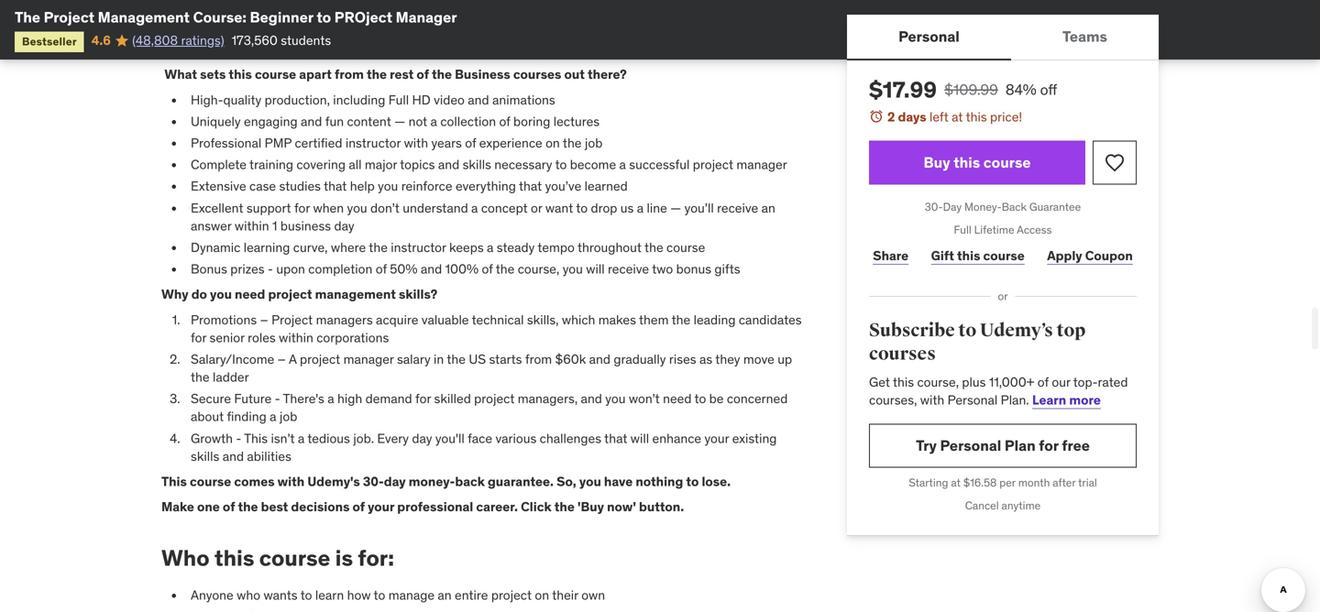 Task type: describe. For each thing, give the bounding box(es) containing it.
projects
[[645, 23, 691, 39]]

50%
[[390, 261, 418, 277]]

1 horizontal spatial is
[[363, 0, 373, 4]]

which
[[562, 312, 596, 328]]

project down upon
[[268, 286, 312, 303]]

curve,
[[293, 239, 328, 256]]

try personal plan for free link
[[869, 424, 1137, 468]]

1 vertical spatial you'll
[[685, 200, 714, 216]]

1 vertical spatial receive
[[717, 200, 759, 216]]

2 vertical spatial from
[[525, 351, 552, 368]]

the down similar
[[235, 5, 254, 21]]

more inside compared to similar material, what is unique about this course is that we'll review and analyze a complete project from the beginning to the end. we'll examine the tasks a pm should take at each stage of that process. in addition, you'll receive more than 15 project management templates to help you lead projects in various industries. what sets this course apart from the rest of the business courses out there? high-quality production, including full hd video and animations uniquely engaging and fun content — not a collection of boring lectures professional pmp certified instructor with years of experience on the job complete training covering all major topics and skills necessary to become a successful project manager extensive case studies that help you reinforce everything that you've learned excellent support for when you don't understand a concept or want to drop us a line — you'll receive an answer within 1 business day dynamic learning curve, where the instructor keeps a steady tempo throughout the course bonus prizes - upon completion of 50% and 100% of the course, you will receive two bonus gifts why do you need project management skills? promotions – project managers acquire valuable technical skills, which makes them the leading candidates for senior roles within corporations salary/income – a project manager salary in the us starts from $60k and gradually rises as they move up the ladder secure future - there's a high demand for skilled project managers, and you won't need to be concerned about finding a job growth - this isn't a tedious job. every day you'll face various challenges that will enhance your existing skills and abilities this course comes with udemy's 30-day money-back guarantee. so, you have nothing to lose. make one of the best decisions of your professional career. click the 'buy now' button.
[[291, 23, 321, 39]]

project right successful at the top of the page
[[693, 156, 734, 173]]

course, inside get this course, plus 11,000+ of our top-rated courses, with personal plan.
[[917, 374, 959, 390]]

this up who
[[214, 545, 254, 572]]

be
[[709, 391, 724, 407]]

who
[[161, 545, 210, 572]]

including
[[333, 92, 385, 108]]

you'll
[[435, 430, 465, 447]]

1 vertical spatial at
[[952, 109, 963, 125]]

training
[[249, 156, 293, 173]]

1 vertical spatial within
[[279, 330, 313, 346]]

2 horizontal spatial -
[[275, 391, 280, 407]]

candidates
[[739, 312, 802, 328]]

0 vertical spatial this
[[244, 430, 268, 447]]

subscribe to udemy's top courses
[[869, 320, 1086, 366]]

the down "steady" at the top left
[[496, 261, 515, 277]]

not
[[409, 113, 427, 130]]

the up secure
[[191, 369, 210, 386]]

0 vertical spatial help
[[566, 23, 591, 39]]

0 horizontal spatial various
[[496, 430, 537, 447]]

84%
[[1006, 80, 1037, 99]]

how
[[347, 587, 371, 604]]

you left don't
[[347, 200, 367, 216]]

of left 50% at the top left of page
[[376, 261, 387, 277]]

free
[[1062, 436, 1090, 455]]

upon
[[276, 261, 305, 277]]

ratings)
[[181, 32, 224, 49]]

learn
[[315, 587, 344, 604]]

0 horizontal spatial management
[[315, 286, 396, 303]]

at inside starting at $16.58 per month after trial cancel anytime
[[951, 476, 961, 490]]

0 vertical spatial manager
[[737, 156, 787, 173]]

0 horizontal spatial manager
[[343, 351, 394, 368]]

compared to similar material, what is unique about this course is that we'll review and analyze a complete project from the beginning to the end. we'll examine the tasks a pm should take at each stage of that process. in addition, you'll receive more than 15 project management templates to help you lead projects in various industries. what sets this course apart from the rest of the business courses out there? high-quality production, including full hd video and animations uniquely engaging and fun content — not a collection of boring lectures professional pmp certified instructor with years of experience on the job complete training covering all major topics and skills necessary to become a successful project manager extensive case studies that help you reinforce everything that you've learned excellent support for when you don't understand a concept or want to drop us a line — you'll receive an answer within 1 business day dynamic learning curve, where the instructor keeps a steady tempo throughout the course bonus prizes - upon completion of 50% and 100% of the course, you will receive two bonus gifts why do you need project management skills? promotions – project managers acquire valuable technical skills, which makes them the leading candidates for senior roles within corporations salary/income – a project manager salary in the us starts from $60k and gradually rises as they move up the ladder secure future - there's a high demand for skilled project managers, and you won't need to be concerned about finding a job growth - this isn't a tedious job. every day you'll face various challenges that will enhance your existing skills and abilities this course comes with udemy's 30-day money-back guarantee. so, you have nothing to lose. make one of the best decisions of your professional career. click the 'buy now' button.
[[161, 0, 802, 515]]

them
[[639, 312, 669, 328]]

project right entire
[[491, 587, 532, 604]]

for left free
[[1039, 436, 1059, 455]]

for:
[[358, 545, 394, 572]]

that down necessary
[[519, 178, 542, 195]]

the left tasks
[[462, 5, 481, 21]]

the right where
[[369, 239, 388, 256]]

anyone who wants to learn how to manage an entire project on their own
[[191, 587, 605, 604]]

project
[[335, 8, 393, 27]]

and up pmp certified
[[301, 113, 322, 130]]

business
[[455, 66, 511, 83]]

(48,808 ratings)
[[132, 32, 224, 49]]

$109.99
[[945, 80, 999, 99]]

the up video
[[432, 66, 452, 83]]

major
[[365, 156, 397, 173]]

courses inside compared to similar material, what is unique about this course is that we'll review and analyze a complete project from the beginning to the end. we'll examine the tasks a pm should take at each stage of that process. in addition, you'll receive more than 15 project management templates to help you lead projects in various industries. what sets this course apart from the rest of the business courses out there? high-quality production, including full hd video and animations uniquely engaging and fun content — not a collection of boring lectures professional pmp certified instructor with years of experience on the job complete training covering all major topics and skills necessary to become a successful project manager extensive case studies that help you reinforce everything that you've learned excellent support for when you don't understand a concept or want to drop us a line — you'll receive an answer within 1 business day dynamic learning curve, where the instructor keeps a steady tempo throughout the course bonus prizes - upon completion of 50% and 100% of the course, you will receive two bonus gifts why do you need project management skills? promotions – project managers acquire valuable technical skills, which makes them the leading candidates for senior roles within corporations salary/income – a project manager salary in the us starts from $60k and gradually rises as they move up the ladder secure future - there's a high demand for skilled project managers, and you won't need to be concerned about finding a job growth - this isn't a tedious job. every day you'll face various challenges that will enhance your existing skills and abilities this course comes with udemy's 30-day money-back guarantee. so, you have nothing to lose. make one of the best decisions of your professional career. click the 'buy now' button.
[[513, 66, 562, 83]]

skills?
[[399, 286, 438, 303]]

1 horizontal spatial about
[[418, 0, 451, 4]]

of right the one
[[223, 499, 235, 515]]

0 horizontal spatial an
[[438, 587, 452, 604]]

course up production,
[[255, 66, 296, 83]]

top-
[[1074, 374, 1098, 390]]

for left senior
[[191, 330, 206, 346]]

course:
[[193, 8, 247, 27]]

and up each
[[627, 0, 648, 4]]

of down collection
[[465, 135, 476, 151]]

out
[[564, 66, 585, 83]]

course up wants
[[259, 545, 330, 572]]

that up have
[[604, 430, 628, 447]]

project right a
[[300, 351, 340, 368]]

0 horizontal spatial help
[[350, 178, 375, 195]]

0 vertical spatial skills
[[463, 156, 491, 173]]

the right them
[[672, 312, 691, 328]]

existing
[[732, 430, 777, 447]]

course, inside compared to similar material, what is unique about this course is that we'll review and analyze a complete project from the beginning to the end. we'll examine the tasks a pm should take at each stage of that process. in addition, you'll receive more than 15 project management templates to help you lead projects in various industries. what sets this course apart from the rest of the business courses out there? high-quality production, including full hd video and animations uniquely engaging and fun content — not a collection of boring lectures professional pmp certified instructor with years of experience on the job complete training covering all major topics and skills necessary to become a successful project manager extensive case studies that help you reinforce everything that you've learned excellent support for when you don't understand a concept or want to drop us a line — you'll receive an answer within 1 business day dynamic learning curve, where the instructor keeps a steady tempo throughout the course bonus prizes - upon completion of 50% and 100% of the course, you will receive two bonus gifts why do you need project management skills? promotions – project managers acquire valuable technical skills, which makes them the leading candidates for senior roles within corporations salary/income – a project manager salary in the us starts from $60k and gradually rises as they move up the ladder secure future - there's a high demand for skilled project managers, and you won't need to be concerned about finding a job growth - this isn't a tedious job. every day you'll face various challenges that will enhance your existing skills and abilities this course comes with udemy's 30-day money-back guarantee. so, you have nothing to lose. make one of the best decisions of your professional career. click the 'buy now' button.
[[518, 261, 560, 277]]

lead
[[617, 23, 641, 39]]

process.
[[740, 5, 788, 21]]

0 vertical spatial —
[[394, 113, 406, 130]]

0 vertical spatial -
[[268, 261, 273, 277]]

lifetime
[[974, 223, 1015, 237]]

personal button
[[847, 15, 1011, 59]]

the down so, on the left
[[555, 499, 575, 515]]

a
[[289, 351, 297, 368]]

subscribe
[[869, 320, 955, 342]]

of down the udemy's
[[353, 499, 365, 515]]

excellent
[[191, 200, 243, 216]]

1 horizontal spatial various
[[708, 23, 749, 39]]

get
[[869, 374, 890, 390]]

of inside get this course, plus 11,000+ of our top-rated courses, with personal plan.
[[1038, 374, 1049, 390]]

30- inside 30-day money-back guarantee full lifetime access
[[925, 200, 943, 214]]

2
[[888, 109, 895, 125]]

reinforce
[[401, 178, 453, 195]]

a right keeps
[[487, 239, 494, 256]]

engaging
[[244, 113, 298, 130]]

who this course is for:
[[161, 545, 394, 572]]

0 horizontal spatial receive
[[247, 23, 288, 39]]

trial
[[1078, 476, 1097, 490]]

beginning
[[257, 5, 314, 21]]

1 vertical spatial on
[[535, 587, 549, 604]]

you left won't
[[605, 391, 626, 407]]

plus
[[962, 374, 986, 390]]

0 vertical spatial need
[[235, 286, 265, 303]]

1 vertical spatial job
[[280, 409, 297, 425]]

every
[[377, 430, 409, 447]]

apply coupon
[[1047, 247, 1133, 264]]

successful
[[629, 156, 690, 173]]

0 vertical spatial from
[[205, 5, 232, 21]]

the up two
[[645, 239, 664, 256]]

a left pm
[[518, 5, 524, 21]]

1 vertical spatial about
[[191, 409, 224, 425]]

years
[[431, 135, 462, 151]]

quality
[[223, 92, 262, 108]]

up
[[778, 351, 792, 368]]

0 horizontal spatial with
[[278, 474, 305, 490]]

1 vertical spatial this
[[161, 474, 187, 490]]

and down growth
[[223, 448, 244, 465]]

and down years
[[438, 156, 460, 173]]

of right 100%
[[482, 261, 493, 277]]

a up the isn't
[[270, 409, 276, 425]]

this up examine at top left
[[454, 0, 475, 4]]

starting at $16.58 per month after trial cancel anytime
[[909, 476, 1097, 513]]

0 horizontal spatial -
[[236, 430, 241, 447]]

extensive
[[191, 178, 246, 195]]

leading
[[694, 312, 736, 328]]

understand
[[403, 200, 468, 216]]

completion
[[308, 261, 373, 277]]

apply
[[1047, 247, 1083, 264]]

case
[[249, 178, 276, 195]]

animations
[[492, 92, 555, 108]]

month
[[1019, 476, 1050, 490]]

the down comes
[[238, 499, 258, 515]]

dynamic
[[191, 239, 241, 256]]

and right $60k
[[589, 351, 611, 368]]

a right analyze
[[698, 0, 704, 4]]

learning
[[244, 239, 290, 256]]

entire
[[455, 587, 488, 604]]

two
[[652, 261, 673, 277]]

at inside compared to similar material, what is unique about this course is that we'll review and analyze a complete project from the beginning to the end. we'll examine the tasks a pm should take at each stage of that process. in addition, you'll receive more than 15 project management templates to help you lead projects in various industries. what sets this course apart from the rest of the business courses out there? high-quality production, including full hd video and animations uniquely engaging and fun content — not a collection of boring lectures professional pmp certified instructor with years of experience on the job complete training covering all major topics and skills necessary to become a successful project manager extensive case studies that help you reinforce everything that you've learned excellent support for when you don't understand a concept or want to drop us a line — you'll receive an answer within 1 business day dynamic learning curve, where the instructor keeps a steady tempo throughout the course bonus prizes - upon completion of 50% and 100% of the course, you will receive two bonus gifts why do you need project management skills? promotions – project managers acquire valuable technical skills, which makes them the leading candidates for senior roles within corporations salary/income – a project manager salary in the us starts from $60k and gradually rises as they move up the ladder secure future - there's a high demand for skilled project managers, and you won't need to be concerned about finding a job growth - this isn't a tedious job. every day you'll face various challenges that will enhance your existing skills and abilities this course comes with udemy's 30-day money-back guarantee. so, you have nothing to lose. make one of the best decisions of your professional career. click the 'buy now' button.
[[619, 5, 630, 21]]

bestseller
[[22, 34, 77, 49]]

button.
[[639, 499, 684, 515]]

growth
[[191, 430, 233, 447]]

material,
[[280, 0, 329, 4]]

0 vertical spatial –
[[260, 312, 268, 328]]

want
[[546, 200, 573, 216]]

you up don't
[[378, 178, 398, 195]]

a right not
[[431, 113, 437, 130]]

there?
[[588, 66, 627, 83]]

gift this course
[[931, 247, 1025, 264]]

the left us
[[447, 351, 466, 368]]

off
[[1040, 80, 1058, 99]]

plan
[[1005, 436, 1036, 455]]

coupon
[[1086, 247, 1133, 264]]

0 vertical spatial will
[[586, 261, 605, 277]]

this down $109.99 at the right top of the page
[[966, 109, 987, 125]]

0 vertical spatial project
[[44, 8, 95, 27]]

1 vertical spatial instructor
[[391, 239, 446, 256]]

173,560 students
[[232, 32, 331, 49]]

on inside compared to similar material, what is unique about this course is that we'll review and analyze a complete project from the beginning to the end. we'll examine the tasks a pm should take at each stage of that process. in addition, you'll receive more than 15 project management templates to help you lead projects in various industries. what sets this course apart from the rest of the business courses out there? high-quality production, including full hd video and animations uniquely engaging and fun content — not a collection of boring lectures professional pmp certified instructor with years of experience on the job complete training covering all major topics and skills necessary to become a successful project manager extensive case studies that help you reinforce everything that you've learned excellent support for when you don't understand a concept or want to drop us a line — you'll receive an answer within 1 business day dynamic learning curve, where the instructor keeps a steady tempo throughout the course bonus prizes - upon completion of 50% and 100% of the course, you will receive two bonus gifts why do you need project management skills? promotions – project managers acquire valuable technical skills, which makes them the leading candidates for senior roles within corporations salary/income – a project manager salary in the us starts from $60k and gradually rises as they move up the ladder secure future - there's a high demand for skilled project managers, and you won't need to be concerned about finding a job growth - this isn't a tedious job. every day you'll face various challenges that will enhance your existing skills and abilities this course comes with udemy's 30-day money-back guarantee. so, you have nothing to lose. make one of the best decisions of your professional career. click the 'buy now' button.
[[546, 135, 560, 151]]

a up learned
[[619, 156, 626, 173]]

full inside 30-day money-back guarantee full lifetime access
[[954, 223, 972, 237]]

to inside subscribe to udemy's top courses
[[959, 320, 977, 342]]

us
[[621, 200, 634, 216]]

course up the one
[[190, 474, 231, 490]]

of up experience
[[499, 113, 510, 130]]

1 vertical spatial or
[[998, 289, 1008, 304]]

all
[[349, 156, 362, 173]]

day
[[943, 200, 962, 214]]

and right 50% at the top left of page
[[421, 261, 442, 277]]

a right us
[[637, 200, 644, 216]]

salary/income
[[191, 351, 274, 368]]

wishlist image
[[1104, 152, 1126, 174]]

30- inside compared to similar material, what is unique about this course is that we'll review and analyze a complete project from the beginning to the end. we'll examine the tasks a pm should take at each stage of that process. in addition, you'll receive more than 15 project management templates to help you lead projects in various industries. what sets this course apart from the rest of the business courses out there? high-quality production, including full hd video and animations uniquely engaging and fun content — not a collection of boring lectures professional pmp certified instructor with years of experience on the job complete training covering all major topics and skills necessary to become a successful project manager extensive case studies that help you reinforce everything that you've learned excellent support for when you don't understand a concept or want to drop us a line — you'll receive an answer within 1 business day dynamic learning curve, where the instructor keeps a steady tempo throughout the course bonus prizes - upon completion of 50% and 100% of the course, you will receive two bonus gifts why do you need project management skills? promotions – project managers acquire valuable technical skills, which makes them the leading candidates for senior roles within corporations salary/income – a project manager salary in the us starts from $60k and gradually rises as they move up the ladder secure future - there's a high demand for skilled project managers, and you won't need to be concerned about finding a job growth - this isn't a tedious job. every day you'll face various challenges that will enhance your existing skills and abilities this course comes with udemy's 30-day money-back guarantee. so, you have nothing to lose. make one of the best decisions of your professional career. click the 'buy now' button.
[[363, 474, 384, 490]]

0 horizontal spatial your
[[368, 499, 394, 515]]

course inside buy this course button
[[984, 153, 1031, 172]]

you down take
[[594, 23, 614, 39]]

1 horizontal spatial need
[[663, 391, 692, 407]]

top
[[1057, 320, 1086, 342]]

that up pm
[[532, 0, 555, 4]]

that down complete on the right of the page
[[713, 5, 737, 21]]

management
[[98, 8, 190, 27]]

per
[[1000, 476, 1016, 490]]

lose.
[[702, 474, 731, 490]]

content
[[347, 113, 391, 130]]

professional
[[191, 135, 262, 151]]



Task type: locate. For each thing, give the bounding box(es) containing it.
2 horizontal spatial with
[[920, 392, 945, 408]]

manager
[[396, 8, 457, 27]]

— left not
[[394, 113, 406, 130]]

a down the everything
[[471, 200, 478, 216]]

take
[[591, 5, 616, 21]]

0 horizontal spatial need
[[235, 286, 265, 303]]

30-day money-back guarantee full lifetime access
[[925, 200, 1081, 237]]

courses inside subscribe to udemy's top courses
[[869, 343, 936, 366]]

0 vertical spatial in
[[694, 23, 705, 39]]

money-
[[965, 200, 1002, 214]]

an inside compared to similar material, what is unique about this course is that we'll review and analyze a complete project from the beginning to the end. we'll examine the tasks a pm should take at each stage of that process. in addition, you'll receive more than 15 project management templates to help you lead projects in various industries. what sets this course apart from the rest of the business courses out there? high-quality production, including full hd video and animations uniquely engaging and fun content — not a collection of boring lectures professional pmp certified instructor with years of experience on the job complete training covering all major topics and skills necessary to become a successful project manager extensive case studies that help you reinforce everything that you've learned excellent support for when you don't understand a concept or want to drop us a line — you'll receive an answer within 1 business day dynamic learning curve, where the instructor keeps a steady tempo throughout the course bonus prizes - upon completion of 50% and 100% of the course, you will receive two bonus gifts why do you need project management skills? promotions – project managers acquire valuable technical skills, which makes them the leading candidates for senior roles within corporations salary/income – a project manager salary in the us starts from $60k and gradually rises as they move up the ladder secure future - there's a high demand for skilled project managers, and you won't need to be concerned about finding a job growth - this isn't a tedious job. every day you'll face various challenges that will enhance your existing skills and abilities this course comes with udemy's 30-day money-back guarantee. so, you have nothing to lose. make one of the best decisions of your professional career. click the 'buy now' button.
[[762, 200, 776, 216]]

1 horizontal spatial within
[[279, 330, 313, 346]]

0 horizontal spatial skills
[[191, 448, 219, 465]]

finding
[[227, 409, 267, 425]]

1 horizontal spatial you'll
[[685, 200, 714, 216]]

tedious
[[308, 430, 350, 447]]

this inside get this course, plus 11,000+ of our top-rated courses, with personal plan.
[[893, 374, 914, 390]]

1 vertical spatial in
[[434, 351, 444, 368]]

of right "stage"
[[699, 5, 711, 21]]

course, left plus
[[917, 374, 959, 390]]

comes
[[234, 474, 275, 490]]

$17.99
[[869, 76, 937, 104]]

0 vertical spatial within
[[235, 218, 269, 234]]

skills,
[[527, 312, 559, 328]]

on left the their
[[535, 587, 549, 604]]

end.
[[353, 5, 378, 21]]

your left existing
[[705, 430, 729, 447]]

and right managers, at bottom
[[581, 391, 602, 407]]

within
[[235, 218, 269, 234], [279, 330, 313, 346]]

173,560
[[232, 32, 278, 49]]

1 vertical spatial 30-
[[363, 474, 384, 490]]

abilities
[[247, 448, 292, 465]]

demand
[[366, 391, 412, 407]]

personal up $16.58
[[940, 436, 1002, 455]]

- right future
[[275, 391, 280, 407]]

course
[[478, 0, 517, 4], [255, 66, 296, 83], [984, 153, 1031, 172], [667, 239, 705, 256], [984, 247, 1025, 264], [190, 474, 231, 490], [259, 545, 330, 572]]

career.
[[476, 499, 518, 515]]

bonus
[[191, 261, 227, 277]]

the left rest
[[367, 66, 387, 83]]

1 vertical spatial more
[[1070, 392, 1101, 408]]

apart
[[299, 66, 332, 83]]

2 vertical spatial -
[[236, 430, 241, 447]]

need down prizes
[[235, 286, 265, 303]]

tasks
[[484, 5, 515, 21]]

0 horizontal spatial courses
[[513, 66, 562, 83]]

1 horizontal spatial this
[[244, 430, 268, 447]]

0 vertical spatial personal
[[899, 27, 960, 46]]

ladder
[[213, 369, 249, 386]]

this up quality
[[229, 66, 252, 83]]

day left money-
[[384, 474, 406, 490]]

or inside compared to similar material, what is unique about this course is that we'll review and analyze a complete project from the beginning to the end. we'll examine the tasks a pm should take at each stage of that process. in addition, you'll receive more than 15 project management templates to help you lead projects in various industries. what sets this course apart from the rest of the business courses out there? high-quality production, including full hd video and animations uniquely engaging and fun content — not a collection of boring lectures professional pmp certified instructor with years of experience on the job complete training covering all major topics and skills necessary to become a successful project manager extensive case studies that help you reinforce everything that you've learned excellent support for when you don't understand a concept or want to drop us a line — you'll receive an answer within 1 business day dynamic learning curve, where the instructor keeps a steady tempo throughout the course bonus prizes - upon completion of 50% and 100% of the course, you will receive two bonus gifts why do you need project management skills? promotions – project managers acquire valuable technical skills, which makes them the leading candidates for senior roles within corporations salary/income – a project manager salary in the us starts from $60k and gradually rises as they move up the ladder secure future - there's a high demand for skilled project managers, and you won't need to be concerned about finding a job growth - this isn't a tedious job. every day you'll face various challenges that will enhance your existing skills and abilities this course comes with udemy's 30-day money-back guarantee. so, you have nothing to lose. make one of the best decisions of your professional career. click the 'buy now' button.
[[531, 200, 542, 216]]

project down compared
[[161, 5, 202, 21]]

0 horizontal spatial will
[[586, 261, 605, 277]]

(48,808
[[132, 32, 178, 49]]

teams button
[[1011, 15, 1159, 59]]

— right line
[[670, 200, 682, 216]]

skills down growth
[[191, 448, 219, 465]]

for up business
[[294, 200, 310, 216]]

1 vertical spatial with
[[920, 392, 945, 408]]

0 horizontal spatial day
[[334, 218, 354, 234]]

you'll
[[214, 23, 244, 39], [685, 200, 714, 216]]

will left enhance
[[631, 430, 649, 447]]

1 horizontal spatial 30-
[[925, 200, 943, 214]]

day
[[334, 218, 354, 234], [412, 430, 432, 447], [384, 474, 406, 490]]

cancel
[[965, 499, 999, 513]]

for left "skilled"
[[415, 391, 431, 407]]

alarm image
[[869, 109, 884, 124]]

1 horizontal spatial day
[[384, 474, 406, 490]]

this right gift
[[957, 247, 981, 264]]

full down day
[[954, 223, 972, 237]]

enhance
[[652, 430, 702, 447]]

high
[[337, 391, 362, 407]]

corporations
[[317, 330, 389, 346]]

need
[[235, 286, 265, 303], [663, 391, 692, 407]]

personal inside try personal plan for free link
[[940, 436, 1002, 455]]

is up end.
[[363, 0, 373, 4]]

2 vertical spatial at
[[951, 476, 961, 490]]

1 vertical spatial from
[[335, 66, 364, 83]]

1 horizontal spatial receive
[[608, 261, 649, 277]]

an
[[762, 200, 776, 216], [438, 587, 452, 604]]

0 horizontal spatial or
[[531, 200, 542, 216]]

1 vertical spatial management
[[315, 286, 396, 303]]

uniquely
[[191, 113, 241, 130]]

various
[[708, 23, 749, 39], [496, 430, 537, 447]]

project down starts on the left bottom
[[474, 391, 515, 407]]

1 horizontal spatial with
[[404, 135, 428, 151]]

project up 'roles'
[[272, 312, 313, 328]]

your
[[705, 430, 729, 447], [368, 499, 394, 515]]

udemy's
[[308, 474, 360, 490]]

own
[[582, 587, 605, 604]]

senior
[[210, 330, 245, 346]]

why
[[161, 286, 189, 303]]

1 vertical spatial day
[[412, 430, 432, 447]]

2 horizontal spatial day
[[412, 430, 432, 447]]

back
[[455, 474, 485, 490]]

1 horizontal spatial help
[[566, 23, 591, 39]]

or
[[531, 200, 542, 216], [998, 289, 1008, 304]]

instructor up 50% at the top left of page
[[391, 239, 446, 256]]

1 vertical spatial need
[[663, 391, 692, 407]]

you right do
[[210, 286, 232, 303]]

1 vertical spatial various
[[496, 430, 537, 447]]

0 vertical spatial job
[[585, 135, 603, 151]]

from up including
[[335, 66, 364, 83]]

30- down buy at right top
[[925, 200, 943, 214]]

1 vertical spatial full
[[954, 223, 972, 237]]

project inside compared to similar material, what is unique about this course is that we'll review and analyze a complete project from the beginning to the end. we'll examine the tasks a pm should take at each stage of that process. in addition, you'll receive more than 15 project management templates to help you lead projects in various industries. what sets this course apart from the rest of the business courses out there? high-quality production, including full hd video and animations uniquely engaging and fun content — not a collection of boring lectures professional pmp certified instructor with years of experience on the job complete training covering all major topics and skills necessary to become a successful project manager extensive case studies that help you reinforce everything that you've learned excellent support for when you don't understand a concept or want to drop us a line — you'll receive an answer within 1 business day dynamic learning curve, where the instructor keeps a steady tempo throughout the course bonus prizes - upon completion of 50% and 100% of the course, you will receive two bonus gifts why do you need project management skills? promotions – project managers acquire valuable technical skills, which makes them the leading candidates for senior roles within corporations salary/income – a project manager salary in the us starts from $60k and gradually rises as they move up the ladder secure future - there's a high demand for skilled project managers, and you won't need to be concerned about finding a job growth - this isn't a tedious job. every day you'll face various challenges that will enhance your existing skills and abilities this course comes with udemy's 30-day money-back guarantee. so, you have nothing to lose. make one of the best decisions of your professional career. click the 'buy now' button.
[[272, 312, 313, 328]]

you'll down similar
[[214, 23, 244, 39]]

0 horizontal spatial about
[[191, 409, 224, 425]]

– up 'roles'
[[260, 312, 268, 328]]

1 horizontal spatial —
[[670, 200, 682, 216]]

0 vertical spatial you'll
[[214, 23, 244, 39]]

a left high
[[328, 391, 334, 407]]

secure
[[191, 391, 231, 407]]

in down "stage"
[[694, 23, 705, 39]]

a right the isn't
[[298, 430, 305, 447]]

guarantee
[[1030, 200, 1081, 214]]

2 horizontal spatial is
[[520, 0, 529, 4]]

0 vertical spatial management
[[412, 23, 488, 39]]

manage
[[389, 587, 435, 604]]

0 vertical spatial an
[[762, 200, 776, 216]]

courses down subscribe
[[869, 343, 936, 366]]

courses up the animations in the top left of the page
[[513, 66, 562, 83]]

1 horizontal spatial in
[[694, 23, 705, 39]]

with inside get this course, plus 11,000+ of our top-rated courses, with personal plan.
[[920, 392, 945, 408]]

money-
[[409, 474, 455, 490]]

2 vertical spatial personal
[[940, 436, 1002, 455]]

that up when
[[324, 178, 347, 195]]

from left $60k
[[525, 351, 552, 368]]

roles
[[248, 330, 276, 346]]

full left hd
[[389, 92, 409, 108]]

about up examine at top left
[[418, 0, 451, 4]]

you've
[[545, 178, 582, 195]]

0 vertical spatial instructor
[[346, 135, 401, 151]]

0 vertical spatial about
[[418, 0, 451, 4]]

analyze
[[652, 0, 694, 4]]

more down beginning
[[291, 23, 321, 39]]

1 horizontal spatial full
[[954, 223, 972, 237]]

1 vertical spatial your
[[368, 499, 394, 515]]

help down should
[[566, 23, 591, 39]]

after
[[1053, 476, 1076, 490]]

tab list containing personal
[[847, 15, 1159, 61]]

0 horizontal spatial 30-
[[363, 474, 384, 490]]

course up bonus
[[667, 239, 705, 256]]

1 vertical spatial will
[[631, 430, 649, 447]]

and
[[627, 0, 648, 4], [468, 92, 489, 108], [301, 113, 322, 130], [438, 156, 460, 173], [421, 261, 442, 277], [589, 351, 611, 368], [581, 391, 602, 407], [223, 448, 244, 465]]

will down throughout
[[586, 261, 605, 277]]

1 horizontal spatial management
[[412, 23, 488, 39]]

the
[[235, 5, 254, 21], [331, 5, 350, 21], [462, 5, 481, 21], [367, 66, 387, 83], [432, 66, 452, 83], [563, 135, 582, 151], [369, 239, 388, 256], [645, 239, 664, 256], [496, 261, 515, 277], [672, 312, 691, 328], [447, 351, 466, 368], [191, 369, 210, 386], [238, 499, 258, 515], [555, 499, 575, 515]]

0 vertical spatial full
[[389, 92, 409, 108]]

is up pm
[[520, 0, 529, 4]]

rest
[[390, 66, 414, 83]]

with up topics
[[404, 135, 428, 151]]

in right the salary
[[434, 351, 444, 368]]

of left "our"
[[1038, 374, 1049, 390]]

2 vertical spatial receive
[[608, 261, 649, 277]]

access
[[1017, 223, 1052, 237]]

from
[[205, 5, 232, 21], [335, 66, 364, 83], [525, 351, 552, 368]]

on down 'boring'
[[546, 135, 560, 151]]

with up best
[[278, 474, 305, 490]]

of right rest
[[417, 66, 429, 83]]

instructor down content
[[346, 135, 401, 151]]

their
[[552, 587, 579, 604]]

one
[[197, 499, 220, 515]]

won't
[[629, 391, 660, 407]]

course up tasks
[[478, 0, 517, 4]]

day left you'll
[[412, 430, 432, 447]]

1 horizontal spatial job
[[585, 135, 603, 151]]

1 horizontal spatial or
[[998, 289, 1008, 304]]

0 horizontal spatial you'll
[[214, 23, 244, 39]]

and up collection
[[468, 92, 489, 108]]

similar
[[239, 0, 276, 4]]

– left a
[[278, 351, 286, 368]]

job up the isn't
[[280, 409, 297, 425]]

0 horizontal spatial within
[[235, 218, 269, 234]]

you right so, on the left
[[579, 474, 601, 490]]

1 horizontal spatial project
[[272, 312, 313, 328]]

0 vertical spatial your
[[705, 430, 729, 447]]

1 horizontal spatial course,
[[917, 374, 959, 390]]

addition,
[[161, 23, 211, 39]]

at right left
[[952, 109, 963, 125]]

this inside button
[[954, 153, 980, 172]]

you down tempo
[[563, 261, 583, 277]]

0 vertical spatial on
[[546, 135, 560, 151]]

starts
[[489, 351, 522, 368]]

boring
[[514, 113, 551, 130]]

0 vertical spatial receive
[[247, 23, 288, 39]]

1 vertical spatial project
[[272, 312, 313, 328]]

as
[[700, 351, 713, 368]]

1 horizontal spatial courses
[[869, 343, 936, 366]]

0 vertical spatial more
[[291, 23, 321, 39]]

1 vertical spatial manager
[[343, 351, 394, 368]]

you'll right line
[[685, 200, 714, 216]]

back
[[1002, 200, 1027, 214]]

learn
[[1033, 392, 1067, 408]]

compared
[[161, 0, 221, 4]]

decisions
[[291, 499, 350, 515]]

guarantee.
[[488, 474, 554, 490]]

1 vertical spatial —
[[670, 200, 682, 216]]

0 horizontal spatial project
[[44, 8, 95, 27]]

pmp certified
[[265, 135, 342, 151]]

100%
[[445, 261, 479, 277]]

they
[[716, 351, 740, 368]]

personal
[[899, 27, 960, 46], [948, 392, 998, 408], [940, 436, 1002, 455]]

0 vertical spatial various
[[708, 23, 749, 39]]

this up courses,
[[893, 374, 914, 390]]

we'll
[[381, 5, 408, 21]]

full inside compared to similar material, what is unique about this course is that we'll review and analyze a complete project from the beginning to the end. we'll examine the tasks a pm should take at each stage of that process. in addition, you'll receive more than 15 project management templates to help you lead projects in various industries. what sets this course apart from the rest of the business courses out there? high-quality production, including full hd video and animations uniquely engaging and fun content — not a collection of boring lectures professional pmp certified instructor with years of experience on the job complete training covering all major topics and skills necessary to become a successful project manager extensive case studies that help you reinforce everything that you've learned excellent support for when you don't understand a concept or want to drop us a line — you'll receive an answer within 1 business day dynamic learning curve, where the instructor keeps a steady tempo throughout the course bonus prizes - upon completion of 50% and 100% of the course, you will receive two bonus gifts why do you need project management skills? promotions – project managers acquire valuable technical skills, which makes them the leading candidates for senior roles within corporations salary/income – a project manager salary in the us starts from $60k and gradually rises as they move up the ladder secure future - there's a high demand for skilled project managers, and you won't need to be concerned about finding a job growth - this isn't a tedious job. every day you'll face various challenges that will enhance your existing skills and abilities this course comes with udemy's 30-day money-back guarantee. so, you have nothing to lose. make one of the best decisions of your professional career. click the 'buy now' button.
[[389, 92, 409, 108]]

1 vertical spatial –
[[278, 351, 286, 368]]

0 vertical spatial at
[[619, 5, 630, 21]]

bonus
[[676, 261, 712, 277]]

anytime
[[1002, 499, 1041, 513]]

more
[[291, 23, 321, 39], [1070, 392, 1101, 408]]

0 horizontal spatial from
[[205, 5, 232, 21]]

with right courses,
[[920, 392, 945, 408]]

complete
[[707, 0, 761, 4]]

more down the top-
[[1070, 392, 1101, 408]]

the
[[15, 8, 40, 27]]

isn't
[[271, 430, 295, 447]]

try personal plan for free
[[916, 436, 1090, 455]]

project down 'we'll'
[[368, 23, 409, 39]]

skills up the everything
[[463, 156, 491, 173]]

from down compared
[[205, 5, 232, 21]]

various down complete on the right of the page
[[708, 23, 749, 39]]

various right face
[[496, 430, 537, 447]]

1 vertical spatial an
[[438, 587, 452, 604]]

1 horizontal spatial skills
[[463, 156, 491, 173]]

day up where
[[334, 218, 354, 234]]

$60k
[[555, 351, 586, 368]]

1 horizontal spatial -
[[268, 261, 273, 277]]

1 horizontal spatial –
[[278, 351, 286, 368]]

the down what
[[331, 5, 350, 21]]

–
[[260, 312, 268, 328], [278, 351, 286, 368]]

0 vertical spatial or
[[531, 200, 542, 216]]

tab list
[[847, 15, 1159, 61]]

1 vertical spatial skills
[[191, 448, 219, 465]]

experience
[[479, 135, 543, 151]]

0 vertical spatial with
[[404, 135, 428, 151]]

1 vertical spatial help
[[350, 178, 375, 195]]

valuable
[[422, 312, 469, 328]]

0 horizontal spatial is
[[335, 545, 353, 572]]

1 horizontal spatial manager
[[737, 156, 787, 173]]

course inside gift this course link
[[984, 247, 1025, 264]]

complete
[[191, 156, 247, 173]]

2 horizontal spatial from
[[525, 351, 552, 368]]

0 horizontal spatial this
[[161, 474, 187, 490]]

about down secure
[[191, 409, 224, 425]]

the down lectures
[[563, 135, 582, 151]]

personal inside personal button
[[899, 27, 960, 46]]

this up abilities
[[244, 430, 268, 447]]

should
[[550, 5, 588, 21]]

2 vertical spatial day
[[384, 474, 406, 490]]

1 horizontal spatial will
[[631, 430, 649, 447]]

gifts
[[715, 261, 741, 277]]

is left "for:"
[[335, 545, 353, 572]]

management up managers
[[315, 286, 396, 303]]

1 horizontal spatial more
[[1070, 392, 1101, 408]]

learn more
[[1033, 392, 1101, 408]]

personal inside get this course, plus 11,000+ of our top-rated courses, with personal plan.
[[948, 392, 998, 408]]

1 horizontal spatial your
[[705, 430, 729, 447]]

help down "all"
[[350, 178, 375, 195]]

buy this course button
[[869, 141, 1086, 185]]



Task type: vqa. For each thing, say whether or not it's contained in the screenshot.
addition,
yes



